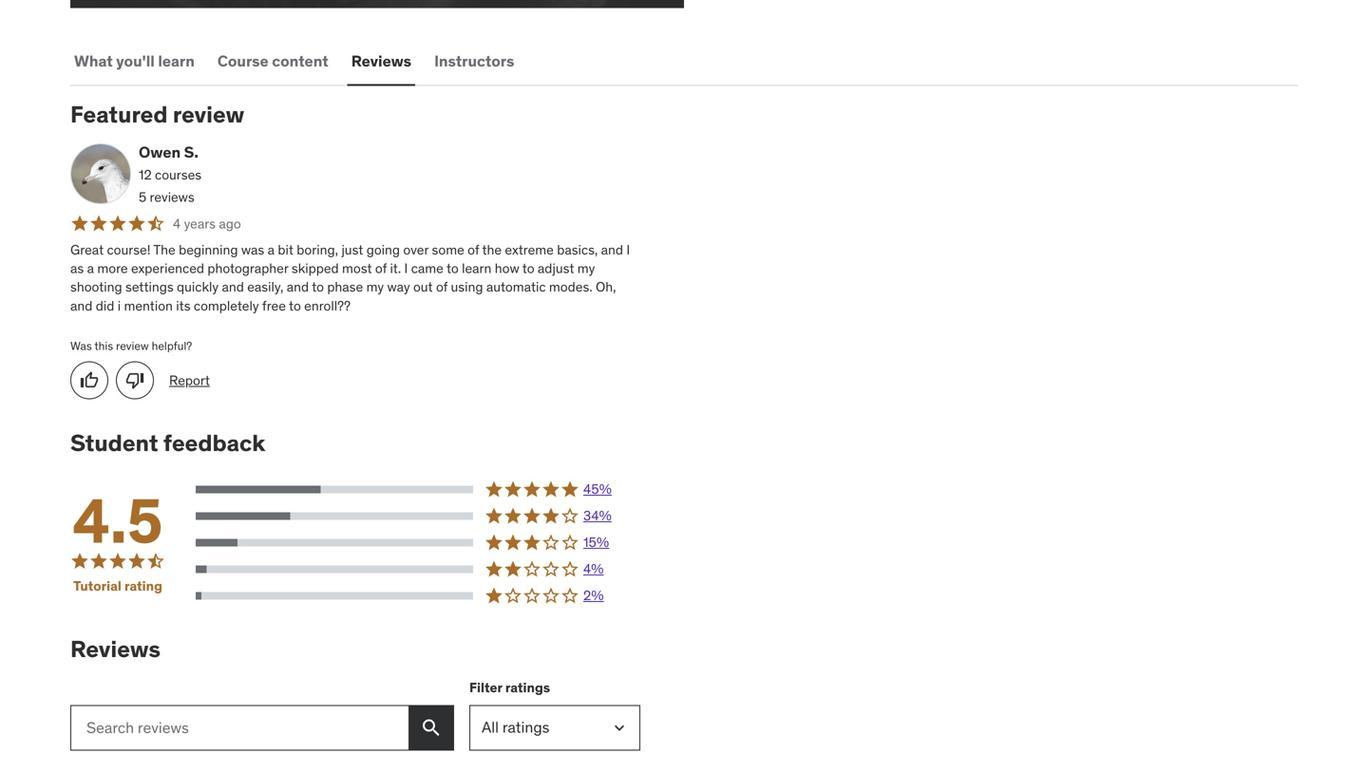 Task type: describe. For each thing, give the bounding box(es) containing it.
years
[[184, 215, 216, 232]]

skipped
[[292, 260, 339, 277]]

1 horizontal spatial review
[[173, 100, 245, 129]]

learn inside button
[[158, 51, 195, 71]]

1 vertical spatial reviews
[[70, 635, 161, 664]]

feedback
[[163, 429, 265, 458]]

report button
[[169, 372, 210, 390]]

34% button
[[196, 507, 641, 526]]

owen sinkus image
[[70, 144, 131, 204]]

what
[[74, 51, 113, 71]]

featured
[[70, 100, 168, 129]]

mention
[[124, 297, 173, 314]]

boring,
[[297, 241, 338, 259]]

4
[[173, 215, 181, 232]]

beginning
[[179, 241, 238, 259]]

the
[[482, 241, 502, 259]]

filter ratings
[[469, 679, 550, 697]]

and up 'completely'
[[222, 279, 244, 296]]

34%
[[584, 508, 612, 525]]

owen s. 12 courses 5 reviews
[[139, 143, 202, 206]]

adjust
[[538, 260, 574, 277]]

great course! the beginning was a bit boring, just going over some of the extreme basics, and i as a more experienced photographer skipped most of it. i came to learn how to adjust my shooting settings quickly and easily, and to phase my way out of using automatic modes. oh, and did i mention its completely free to enroll??
[[70, 241, 630, 314]]

just
[[341, 241, 363, 259]]

0 vertical spatial my
[[578, 260, 595, 277]]

course content
[[217, 51, 329, 71]]

0 vertical spatial of
[[468, 241, 479, 259]]

and right "basics,"
[[601, 241, 623, 259]]

reviews inside button
[[351, 51, 412, 71]]

tutorial rating
[[73, 578, 162, 595]]

mark as unhelpful image
[[125, 371, 144, 390]]

did
[[96, 297, 114, 314]]

and down skipped
[[287, 279, 309, 296]]

how
[[495, 260, 520, 277]]

1 horizontal spatial a
[[268, 241, 275, 259]]

i
[[118, 297, 121, 314]]

quickly
[[177, 279, 219, 296]]

to down skipped
[[312, 279, 324, 296]]

to down extreme
[[522, 260, 535, 277]]

ago
[[219, 215, 241, 232]]

Search reviews text field
[[70, 705, 409, 751]]

4% button
[[196, 560, 641, 579]]

12
[[139, 166, 152, 183]]

what you'll learn
[[74, 51, 195, 71]]

report
[[169, 372, 210, 389]]

to down "some"
[[447, 260, 459, 277]]

rating
[[124, 578, 162, 595]]

content
[[272, 51, 329, 71]]

student feedback
[[70, 429, 265, 458]]

completely
[[194, 297, 259, 314]]

featured review
[[70, 100, 245, 129]]

15%
[[584, 534, 609, 551]]

using
[[451, 279, 483, 296]]

and left did
[[70, 297, 93, 314]]

this
[[94, 339, 113, 353]]

learn inside great course! the beginning was a bit boring, just going over some of the extreme basics, and i as a more experienced photographer skipped most of it. i came to learn how to adjust my shooting settings quickly and easily, and to phase my way out of using automatic modes. oh, and did i mention its completely free to enroll??
[[462, 260, 492, 277]]

enroll??
[[304, 297, 351, 314]]

out
[[413, 279, 433, 296]]

1 vertical spatial a
[[87, 260, 94, 277]]

1 vertical spatial i
[[404, 260, 408, 277]]

courses
[[155, 166, 202, 183]]

student
[[70, 429, 158, 458]]

you'll
[[116, 51, 155, 71]]

course content button
[[214, 38, 332, 84]]

5
[[139, 189, 146, 206]]

instructors button
[[431, 38, 518, 84]]



Task type: locate. For each thing, give the bounding box(es) containing it.
i right it.
[[404, 260, 408, 277]]

ratings
[[505, 679, 550, 697]]

course
[[217, 51, 269, 71]]

0 vertical spatial review
[[173, 100, 245, 129]]

most
[[342, 260, 372, 277]]

reviews right "content"
[[351, 51, 412, 71]]

more
[[97, 260, 128, 277]]

great
[[70, 241, 104, 259]]

my left way
[[366, 279, 384, 296]]

it.
[[390, 260, 401, 277]]

reviews
[[150, 189, 194, 206]]

of right out
[[436, 279, 448, 296]]

15% button
[[196, 534, 641, 553]]

learn up the 'using'
[[462, 260, 492, 277]]

basics,
[[557, 241, 598, 259]]

easily,
[[247, 279, 284, 296]]

0 horizontal spatial a
[[87, 260, 94, 277]]

i right "basics,"
[[627, 241, 630, 259]]

instructors
[[434, 51, 515, 71]]

course!
[[107, 241, 151, 259]]

going
[[367, 241, 400, 259]]

1 vertical spatial my
[[366, 279, 384, 296]]

learn
[[158, 51, 195, 71], [462, 260, 492, 277]]

1 horizontal spatial learn
[[462, 260, 492, 277]]

helpful?
[[152, 339, 192, 353]]

0 horizontal spatial i
[[404, 260, 408, 277]]

some
[[432, 241, 465, 259]]

was this review helpful?
[[70, 339, 192, 353]]

reviews
[[351, 51, 412, 71], [70, 635, 161, 664]]

photographer
[[208, 260, 288, 277]]

way
[[387, 279, 410, 296]]

1 vertical spatial of
[[375, 260, 387, 277]]

45% button
[[196, 480, 641, 499]]

oh,
[[596, 279, 616, 296]]

4%
[[584, 561, 604, 578]]

experienced
[[131, 260, 204, 277]]

shooting
[[70, 279, 122, 296]]

what you'll learn button
[[70, 38, 198, 84]]

reviews button
[[348, 38, 415, 84]]

filter
[[469, 679, 502, 697]]

submit search image
[[420, 717, 443, 740]]

to
[[447, 260, 459, 277], [522, 260, 535, 277], [312, 279, 324, 296], [289, 297, 301, 314]]

tutorial
[[73, 578, 122, 595]]

my
[[578, 260, 595, 277], [366, 279, 384, 296]]

1 horizontal spatial i
[[627, 241, 630, 259]]

the
[[153, 241, 176, 259]]

settings
[[125, 279, 174, 296]]

2 vertical spatial of
[[436, 279, 448, 296]]

learn right you'll
[[158, 51, 195, 71]]

owen
[[139, 143, 181, 162]]

modes.
[[549, 279, 593, 296]]

extreme
[[505, 241, 554, 259]]

2 horizontal spatial of
[[468, 241, 479, 259]]

review
[[173, 100, 245, 129], [116, 339, 149, 353]]

0 horizontal spatial my
[[366, 279, 384, 296]]

2% button
[[196, 587, 641, 606]]

s.
[[184, 143, 199, 162]]

1 horizontal spatial of
[[436, 279, 448, 296]]

2%
[[584, 588, 604, 605]]

was
[[70, 339, 92, 353]]

automatic
[[486, 279, 546, 296]]

came
[[411, 260, 444, 277]]

of left it.
[[375, 260, 387, 277]]

a left bit
[[268, 241, 275, 259]]

of left "the"
[[468, 241, 479, 259]]

1 vertical spatial learn
[[462, 260, 492, 277]]

0 vertical spatial learn
[[158, 51, 195, 71]]

4.5
[[73, 483, 163, 560]]

free
[[262, 297, 286, 314]]

its
[[176, 297, 191, 314]]

bit
[[278, 241, 294, 259]]

0 vertical spatial i
[[627, 241, 630, 259]]

a right as
[[87, 260, 94, 277]]

of
[[468, 241, 479, 259], [375, 260, 387, 277], [436, 279, 448, 296]]

0 horizontal spatial learn
[[158, 51, 195, 71]]

reviews down tutorial rating
[[70, 635, 161, 664]]

0 horizontal spatial of
[[375, 260, 387, 277]]

0 vertical spatial reviews
[[351, 51, 412, 71]]

review up s.
[[173, 100, 245, 129]]

4 years ago
[[173, 215, 241, 232]]

1 vertical spatial review
[[116, 339, 149, 353]]

mark as helpful image
[[80, 371, 99, 390]]

over
[[403, 241, 429, 259]]

0 vertical spatial a
[[268, 241, 275, 259]]

my down "basics,"
[[578, 260, 595, 277]]

was
[[241, 241, 264, 259]]

0 horizontal spatial review
[[116, 339, 149, 353]]

review right this in the top left of the page
[[116, 339, 149, 353]]

as
[[70, 260, 84, 277]]

phase
[[327, 279, 363, 296]]

and
[[601, 241, 623, 259], [222, 279, 244, 296], [287, 279, 309, 296], [70, 297, 93, 314]]

1 horizontal spatial my
[[578, 260, 595, 277]]

to right free
[[289, 297, 301, 314]]

0 horizontal spatial reviews
[[70, 635, 161, 664]]

a
[[268, 241, 275, 259], [87, 260, 94, 277]]

i
[[627, 241, 630, 259], [404, 260, 408, 277]]

45%
[[584, 481, 612, 498]]

1 horizontal spatial reviews
[[351, 51, 412, 71]]



Task type: vqa. For each thing, say whether or not it's contained in the screenshot.
Search for anything text box
no



